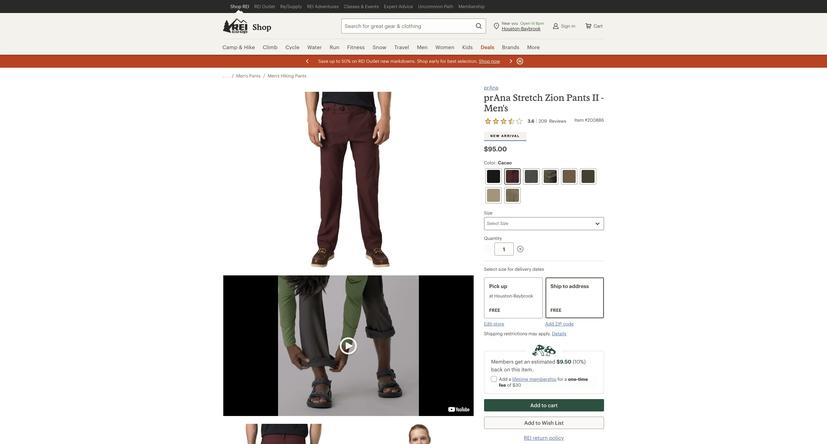 Task type: vqa. For each thing, say whether or not it's contained in the screenshot.
the top co-
no



Task type: locate. For each thing, give the bounding box(es) containing it.
1 horizontal spatial men's
[[268, 73, 280, 79]]

pants left the ii
[[567, 92, 590, 103]]

0 horizontal spatial &
[[239, 44, 243, 50]]

details
[[552, 331, 566, 337]]

houston- down you at the right of page
[[502, 26, 521, 31]]

3.6
[[528, 118, 534, 124]]

0 vertical spatial prana
[[484, 84, 498, 91]]

1 vertical spatial houston-
[[494, 293, 514, 299]]

1 / from the left
[[232, 73, 234, 79]]

shop rei
[[230, 4, 249, 9]]

add to wish list
[[524, 420, 564, 426]]

1 horizontal spatial /
[[263, 73, 265, 79]]

1 vertical spatial &
[[239, 44, 243, 50]]

a left one-
[[565, 377, 567, 382]]

fitness button
[[343, 39, 369, 55]]

0 horizontal spatial .
[[223, 73, 224, 79]]

cart link
[[581, 18, 607, 34]]

none field inside shop banner
[[341, 18, 486, 33]]

shop left "now"
[[479, 58, 490, 64]]

rei outlet
[[254, 4, 275, 9]]

1 vertical spatial up
[[501, 283, 507, 290]]

0 vertical spatial up
[[329, 58, 335, 64]]

water button
[[303, 39, 326, 55]]

1 horizontal spatial &
[[361, 4, 364, 9]]

reviews
[[549, 118, 566, 124]]

#200886
[[585, 117, 604, 123]]

add a lifetime membership for a
[[499, 377, 568, 382]]

0 vertical spatial on
[[352, 58, 357, 64]]

estimated
[[531, 359, 555, 365]]

0 vertical spatial houston-
[[502, 26, 521, 31]]

pants right the . . . dropdown button
[[249, 73, 261, 79]]

shop up the rei co-op, go to rei.com home page image
[[230, 4, 241, 9]]

rei co-op, go to rei.com home page image
[[223, 18, 247, 34]]

open
[[520, 21, 530, 25]]

this
[[512, 367, 520, 373]]

membership
[[529, 377, 556, 382]]

shop left early
[[417, 58, 428, 64]]

pants right hiking
[[295, 73, 307, 79]]

add
[[545, 321, 554, 327], [499, 377, 508, 382], [530, 403, 540, 409], [524, 420, 534, 426]]

baybrook inside near you open til 8pm houston-baybrook
[[521, 26, 541, 31]]

0 vertical spatial baybrook
[[521, 26, 541, 31]]

cacao
[[498, 160, 512, 166]]

0 horizontal spatial on
[[352, 58, 357, 64]]

prana
[[484, 84, 498, 91], [484, 92, 511, 103]]

re/supply link
[[278, 0, 304, 13]]

fee
[[499, 383, 506, 388]]

at houston-baybrook
[[489, 293, 533, 299]]

& left "events"
[[361, 4, 364, 9]]

0 horizontal spatial /
[[232, 73, 234, 79]]

add zip code
[[545, 321, 574, 327]]

0 horizontal spatial up
[[329, 58, 335, 64]]

up inside promotional messages marquee
[[329, 58, 335, 64]]

decrement quantity image
[[484, 246, 492, 253]]

pants
[[249, 73, 261, 79], [295, 73, 307, 79], [567, 92, 590, 103]]

2 horizontal spatial for
[[558, 377, 563, 382]]

rei for rei return policy
[[524, 435, 532, 441]]

camp & hike button
[[223, 39, 259, 55]]

pause banner message scrolling image
[[516, 57, 524, 65]]

add left cart
[[530, 403, 540, 409]]

& left hike
[[239, 44, 243, 50]]

1 horizontal spatial a
[[565, 377, 567, 382]]

men's right the . . . dropdown button
[[236, 73, 248, 79]]

brands
[[502, 44, 519, 50]]

rei right "shop rei"
[[254, 4, 261, 9]]

to left 50%
[[336, 58, 340, 64]]

baybrook down delivery
[[514, 293, 533, 299]]

for left best
[[440, 58, 446, 64]]

0 horizontal spatial free
[[489, 308, 500, 313]]

events
[[365, 4, 379, 9]]

to inside button
[[536, 420, 541, 426]]

1 horizontal spatial outlet
[[366, 58, 379, 64]]

stretch
[[513, 92, 543, 103]]

2 horizontal spatial pants
[[567, 92, 590, 103]]

best
[[447, 58, 456, 64]]

more button
[[523, 39, 544, 55]]

/ right the . . . dropdown button
[[232, 73, 234, 79]]

baybrook down til
[[521, 26, 541, 31]]

membership
[[458, 4, 485, 9]]

men's left hiking
[[268, 73, 280, 79]]

.
[[223, 73, 224, 79], [226, 73, 227, 79], [228, 73, 229, 79]]

1 horizontal spatial free
[[551, 308, 562, 313]]

sign in
[[561, 23, 575, 29]]

rei
[[242, 4, 249, 9], [254, 4, 261, 9], [307, 4, 314, 9], [358, 58, 365, 64], [524, 435, 532, 441]]

up for save
[[329, 58, 335, 64]]

kids
[[462, 44, 473, 50]]

save
[[318, 58, 328, 64]]

free up edit store
[[489, 308, 500, 313]]

men's down prana link
[[484, 103, 508, 113]]

None search field
[[330, 18, 486, 33]]

add inside the add zip code button
[[545, 321, 554, 327]]

to left cart
[[542, 403, 547, 409]]

0 vertical spatial &
[[361, 4, 364, 9]]

pants inside prana prana stretch zion pants ii - men's
[[567, 92, 590, 103]]

None field
[[341, 18, 486, 33]]

add for add to wish list
[[524, 420, 534, 426]]

now
[[491, 58, 500, 64]]

add left wish
[[524, 420, 534, 426]]

rei down fitness dropdown button
[[358, 58, 365, 64]]

add left zip
[[545, 321, 554, 327]]

0 horizontal spatial for
[[440, 58, 446, 64]]

in
[[572, 23, 575, 29]]

item.
[[521, 367, 534, 373]]

you
[[511, 21, 518, 25]]

men's inside prana prana stretch zion pants ii - men's
[[484, 103, 508, 113]]

rei adventures
[[307, 4, 339, 9]]

add inside add to cart "popup button"
[[530, 403, 540, 409]]

men button
[[413, 39, 432, 55]]

hike
[[244, 44, 255, 50]]

1 vertical spatial for
[[508, 267, 514, 272]]

add inside add to wish list button
[[524, 420, 534, 426]]

new
[[490, 134, 500, 138]]

item
[[574, 117, 584, 123]]

on right 50%
[[352, 58, 357, 64]]

edit
[[484, 321, 492, 327]]

1 vertical spatial outlet
[[366, 58, 379, 64]]

to inside "popup button"
[[542, 403, 547, 409]]

uncommon
[[418, 4, 443, 9]]

run
[[330, 44, 339, 50]]

color: black image
[[487, 170, 500, 183]]

0 horizontal spatial a
[[509, 377, 511, 382]]

camp
[[223, 44, 237, 50]]

1 vertical spatial prana
[[484, 92, 511, 103]]

None number field
[[494, 243, 514, 256]]

rei for rei outlet
[[254, 4, 261, 9]]

1 horizontal spatial .
[[226, 73, 227, 79]]

1 horizontal spatial up
[[501, 283, 507, 290]]

0 horizontal spatial outlet
[[262, 4, 275, 9]]

back
[[491, 367, 503, 373]]

0 vertical spatial for
[[440, 58, 446, 64]]

outlet up shop link on the left top of the page
[[262, 4, 275, 9]]

to right ship
[[563, 283, 568, 290]]

shop down rei outlet link
[[253, 22, 271, 32]]

2 horizontal spatial .
[[228, 73, 229, 79]]

next message image
[[507, 57, 515, 65]]

outlet left new
[[366, 58, 379, 64]]

up right pick
[[501, 283, 507, 290]]

209
[[539, 118, 547, 124]]

color: evergreen camo image
[[544, 170, 557, 183]]

houston-
[[502, 26, 521, 31], [494, 293, 514, 299]]

markdowns.
[[390, 58, 416, 64]]

rei inside button
[[524, 435, 532, 441]]

for
[[440, 58, 446, 64], [508, 267, 514, 272], [558, 377, 563, 382]]

outlet
[[262, 4, 275, 9], [366, 58, 379, 64]]

dates
[[533, 267, 544, 272]]

shop banner
[[0, 0, 827, 55]]

policy
[[549, 435, 564, 441]]

ii
[[592, 92, 599, 103]]

color: dark iron image
[[525, 170, 538, 183]]

2 . from the left
[[226, 73, 227, 79]]

rei return policy
[[524, 435, 564, 441]]

search image
[[475, 22, 483, 30]]

prana link
[[484, 84, 498, 91]]

a
[[509, 377, 511, 382], [565, 377, 567, 382]]

cart
[[548, 403, 558, 409]]

apply.
[[538, 331, 551, 337]]

0 vertical spatial outlet
[[262, 4, 275, 9]]

promotional messages marquee
[[0, 55, 827, 68]]

one-
[[568, 377, 578, 382]]

for inside promotional messages marquee
[[440, 58, 446, 64]]

classes & events
[[344, 4, 379, 9]]

prana prana stretch zion pants ii - men's
[[484, 84, 604, 113]]

add for add to cart
[[530, 403, 540, 409]]

2 free from the left
[[551, 308, 562, 313]]

deals button
[[477, 39, 498, 55]]

$30
[[513, 383, 521, 388]]

for right size
[[508, 267, 514, 272]]

expert advice link
[[381, 0, 416, 13]]

rei left 'return'
[[524, 435, 532, 441]]

. . . button
[[223, 73, 229, 79]]

baybrook
[[521, 26, 541, 31], [514, 293, 533, 299]]

uncommon path link
[[416, 0, 456, 13]]

rei inside promotional messages marquee
[[358, 58, 365, 64]]

rei adventures link
[[304, 0, 341, 13]]

for left one-
[[558, 377, 563, 382]]

advice
[[399, 4, 413, 9]]

prana down "now"
[[484, 84, 498, 91]]

1 horizontal spatial pants
[[295, 73, 307, 79]]

houston- down pick up
[[494, 293, 514, 299]]

one-time fee
[[499, 377, 588, 388]]

& inside dropdown button
[[239, 44, 243, 50]]

men's pants link
[[236, 73, 261, 79]]

rei co-op, go to rei.com home page link
[[223, 18, 247, 34]]

3 . from the left
[[228, 73, 229, 79]]

up
[[329, 58, 335, 64], [501, 283, 507, 290]]

selection.
[[457, 58, 478, 64]]

up right save
[[329, 58, 335, 64]]

/ right men's pants link
[[263, 73, 265, 79]]

members
[[491, 359, 514, 365]]

1 prana from the top
[[484, 84, 498, 91]]

to left wish
[[536, 420, 541, 426]]

color: slate green image
[[506, 189, 519, 202]]

2 prana from the top
[[484, 92, 511, 103]]

rei left adventures
[[307, 4, 314, 9]]

women
[[436, 44, 454, 50]]

add up fee
[[499, 377, 508, 382]]

2 / from the left
[[263, 73, 265, 79]]

shop
[[230, 4, 241, 9], [253, 22, 271, 32], [417, 58, 428, 64], [479, 58, 490, 64]]

1 horizontal spatial on
[[504, 367, 510, 373]]

2 horizontal spatial men's
[[484, 103, 508, 113]]

a up of
[[509, 377, 511, 382]]

prana down prana link
[[484, 92, 511, 103]]

free up zip
[[551, 308, 562, 313]]

on left this on the right bottom of page
[[504, 367, 510, 373]]

1 vertical spatial on
[[504, 367, 510, 373]]



Task type: describe. For each thing, give the bounding box(es) containing it.
-
[[601, 92, 604, 103]]

snow button
[[369, 39, 390, 55]]

add to cart
[[530, 403, 558, 409]]

travel button
[[390, 39, 413, 55]]

outlet inside shop banner
[[262, 4, 275, 9]]

to for add to wish list
[[536, 420, 541, 426]]

early
[[429, 58, 439, 64]]

path
[[444, 4, 453, 9]]

209 reviews
[[539, 118, 566, 124]]

an
[[524, 359, 530, 365]]

women button
[[432, 39, 458, 55]]

near
[[502, 21, 510, 25]]

men's for .
[[268, 73, 280, 79]]

to for add to cart
[[542, 403, 547, 409]]

on inside marquee
[[352, 58, 357, 64]]

fitness
[[347, 44, 365, 50]]

delivery
[[515, 267, 531, 272]]

add to wish list button
[[484, 417, 604, 430]]

zion
[[545, 92, 565, 103]]

add zip code button
[[545, 321, 574, 327]]

hiking
[[281, 73, 294, 79]]

travel
[[394, 44, 409, 50]]

up for pick
[[501, 283, 507, 290]]

new arrival button
[[484, 132, 526, 141]]

to inside promotional messages marquee
[[336, 58, 340, 64]]

brands button
[[498, 39, 523, 55]]

shop link
[[253, 22, 271, 32]]

Search for great gear & clothing text field
[[341, 18, 486, 33]]

men's hiking pants link
[[268, 73, 307, 79]]

snow
[[373, 44, 387, 50]]

address
[[569, 283, 589, 290]]

ship to address
[[551, 283, 589, 290]]

color: cacao image
[[506, 170, 519, 183]]

item #200886
[[574, 117, 604, 123]]

increment quantity image
[[516, 246, 524, 253]]

more
[[527, 44, 540, 50]]

shop rei link
[[228, 0, 252, 13]]

color: mud image
[[563, 170, 576, 183]]

color: sandbar image
[[487, 189, 500, 202]]

0 horizontal spatial men's
[[236, 73, 248, 79]]

near you open til 8pm houston-baybrook
[[502, 21, 544, 31]]

shipping
[[484, 331, 503, 337]]

store
[[493, 321, 504, 327]]

1 horizontal spatial for
[[508, 267, 514, 272]]

rei for rei adventures
[[307, 4, 314, 9]]

8pm
[[536, 21, 544, 25]]

1 . from the left
[[223, 73, 224, 79]]

water
[[307, 44, 322, 50]]

color: cacao
[[484, 160, 512, 166]]

camp & hike
[[223, 44, 255, 50]]

men
[[417, 44, 428, 50]]

run button
[[326, 39, 343, 55]]

til
[[531, 21, 535, 25]]

of
[[507, 383, 511, 388]]

2 a from the left
[[565, 377, 567, 382]]

play prana stretch zion pants ii - men's video image
[[338, 336, 359, 357]]

rei outlet link
[[252, 0, 278, 13]]

50%
[[341, 58, 351, 64]]

on inside members get an estimated $9.50 (10%) back on this item.
[[504, 367, 510, 373]]

arrival
[[501, 134, 520, 138]]

rei left rei outlet
[[242, 4, 249, 9]]

men's for prana
[[484, 103, 508, 113]]

$95.00
[[484, 145, 507, 153]]

may
[[529, 331, 537, 337]]

select size for delivery dates
[[484, 267, 544, 272]]

size
[[484, 210, 493, 216]]

classes & events link
[[341, 0, 381, 13]]

color: rye green camo image
[[581, 170, 595, 183]]

at
[[489, 293, 493, 299]]

. . . / men's pants / men's hiking pants
[[223, 73, 307, 79]]

membership link
[[456, 0, 487, 13]]

rei return policy button
[[524, 435, 564, 442]]

none search field inside shop banner
[[330, 18, 486, 33]]

to for ship to address
[[563, 283, 568, 290]]

size
[[498, 267, 506, 272]]

houston- inside near you open til 8pm houston-baybrook
[[502, 26, 521, 31]]

expert advice
[[384, 4, 413, 9]]

color:
[[484, 160, 497, 166]]

add for add a lifetime membership for a
[[499, 377, 508, 382]]

classes
[[344, 4, 360, 9]]

& for camp
[[239, 44, 243, 50]]

previous message image
[[303, 57, 311, 65]]

edit store
[[484, 321, 504, 327]]

youtubelogo image
[[447, 406, 471, 414]]

1 free from the left
[[489, 308, 500, 313]]

lifetime
[[512, 377, 528, 382]]

1 vertical spatial baybrook
[[514, 293, 533, 299]]

sign
[[561, 23, 570, 29]]

shipping restrictions may apply. details
[[484, 331, 566, 337]]

add for add zip code
[[545, 321, 554, 327]]

expert
[[384, 4, 397, 9]]

pick up
[[489, 283, 507, 290]]

climb
[[263, 44, 278, 50]]

& for classes
[[361, 4, 364, 9]]

save up to 50% on rei outlet new markdowns. shop early for best selection. shop now
[[318, 58, 500, 64]]

0 horizontal spatial pants
[[249, 73, 261, 79]]

outlet inside promotional messages marquee
[[366, 58, 379, 64]]

lifetime membership button
[[512, 377, 556, 383]]

2 vertical spatial for
[[558, 377, 563, 382]]

wish
[[542, 420, 554, 426]]

new arrival
[[490, 134, 520, 138]]

quantity
[[484, 236, 502, 241]]

1 a from the left
[[509, 377, 511, 382]]

zip
[[555, 321, 562, 327]]



